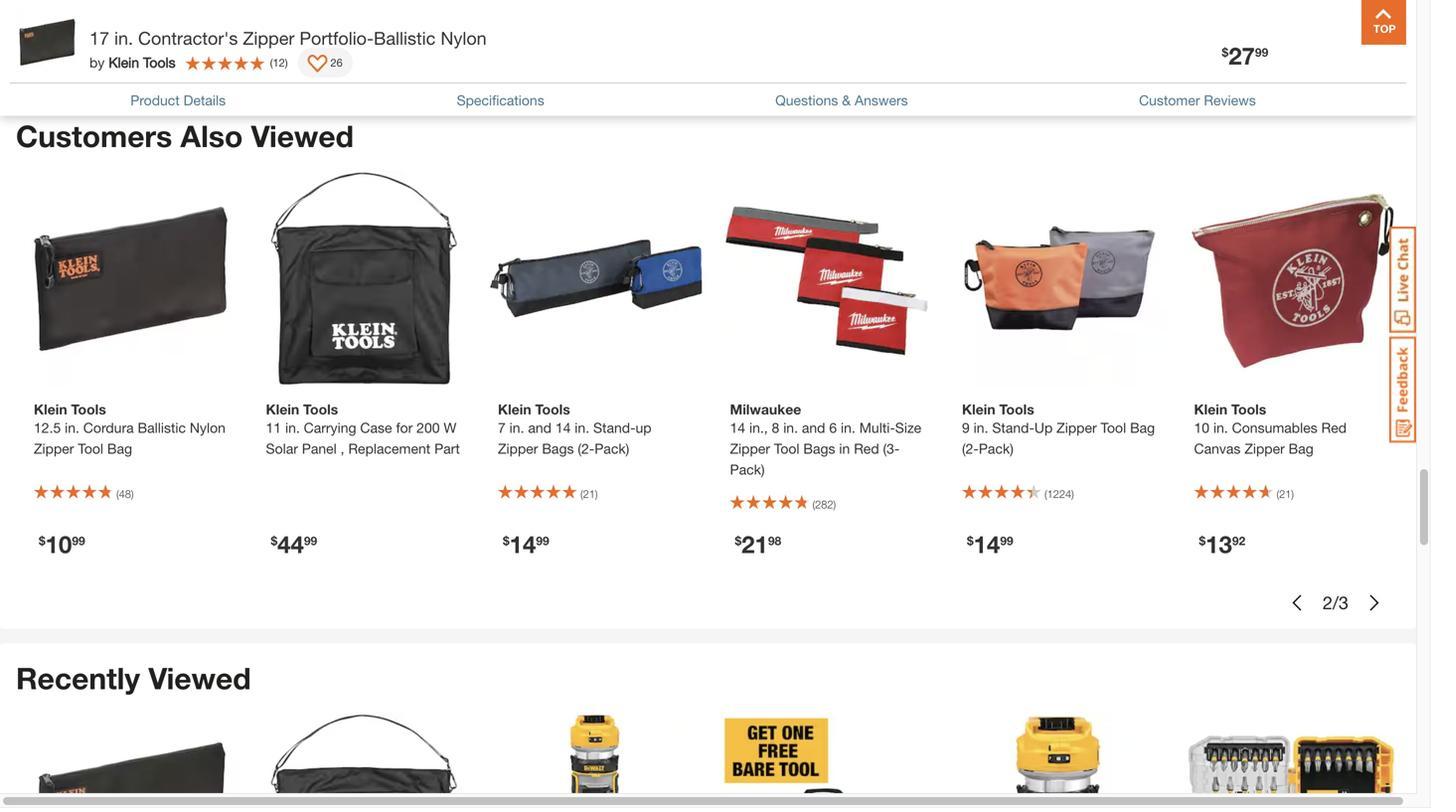 Task type: describe. For each thing, give the bounding box(es) containing it.
in
[[840, 440, 850, 457]]

92
[[1233, 534, 1246, 548]]

bag for 13
[[1289, 440, 1314, 457]]

nylon for 17 in. contractor's zipper portfolio-ballistic nylon
[[441, 27, 487, 49]]

size
[[896, 419, 922, 436]]

in.,
[[750, 419, 768, 436]]

in. right 17 at top left
[[114, 27, 133, 49]]

$ for klein tools 12.5 in. cordura ballistic nylon zipper tool bag
[[39, 534, 45, 548]]

99 inside the "$ 44 99"
[[304, 534, 317, 548]]

zipper up 12
[[243, 27, 295, 49]]

klein for (2-
[[962, 401, 996, 417]]

$ 21 98
[[735, 530, 782, 558]]

part
[[435, 440, 460, 457]]

2 0 from the left
[[378, 36, 387, 55]]

in. right the 7
[[510, 419, 524, 436]]

ballistic for portfolio-
[[374, 27, 436, 49]]

10 inside klein tools 10 in. consumables red canvas zipper bag
[[1195, 419, 1210, 436]]

and inside milwaukee 14 in., 8 in. and 6 in. multi-size zipper tool bags in red (3- pack)
[[802, 419, 826, 436]]

9 in. stand-up zipper tool bag (2-pack) image
[[952, 170, 1169, 387]]

feedback link image
[[1390, 336, 1417, 443]]

) down consumables
[[1292, 487, 1295, 500]]

2 / 3
[[1323, 592, 1349, 613]]

up
[[1035, 419, 1053, 436]]

tool inside klein tools 12.5 in. cordura ballistic nylon zipper tool bag
[[78, 440, 103, 457]]

product image image
[[15, 10, 80, 75]]

) for bag
[[131, 487, 134, 500]]

red inside milwaukee 14 in., 8 in. and 6 in. multi-size zipper tool bags in red (3- pack)
[[854, 440, 880, 457]]

$ inside the "$ 44 99"
[[271, 534, 278, 548]]

99 for klein tools 9 in. stand-up zipper tool bag (2-pack)
[[1001, 534, 1014, 548]]

tool inside milwaukee 14 in., 8 in. and 6 in. multi-size zipper tool bags in red (3- pack)
[[774, 440, 800, 457]]

in. inside klein tools 11 in. carrying case for 200 w solar panel , replacement part
[[285, 419, 300, 436]]

milwaukee 14 in., 8 in. and 6 in. multi-size zipper tool bags in red (3- pack)
[[730, 401, 922, 477]]

also
[[180, 118, 243, 153]]

product
[[130, 92, 180, 108]]

bag for 14
[[1130, 419, 1156, 436]]

in. inside klein tools 10 in. consumables red canvas zipper bag
[[1214, 419, 1229, 436]]

20v max xr cordless brushless fixed base compact router (tool only) image
[[952, 713, 1169, 808]]

( 21 ) for 13
[[1277, 487, 1295, 500]]

$ 44 99
[[271, 530, 317, 558]]

12.5
[[34, 419, 61, 436]]

bag inside klein tools 12.5 in. cordura ballistic nylon zipper tool bag
[[107, 440, 132, 457]]

w
[[444, 419, 457, 436]]

(3-
[[883, 440, 900, 457]]

( down klein tools 10 in. consumables red canvas zipper bag
[[1277, 487, 1280, 500]]

99 for klein tools 12.5 in. cordura ballistic nylon zipper tool bag
[[72, 534, 85, 548]]

$ 10 99
[[39, 530, 85, 558]]

stand- inside klein tools 9 in. stand-up zipper tool bag (2-pack)
[[993, 419, 1035, 436]]

1 horizontal spatial 21
[[742, 530, 768, 558]]

200
[[417, 419, 440, 436]]

1 vertical spatial 10
[[45, 530, 72, 558]]

bags inside klein tools 7 in. and 14 in. stand-up zipper bags (2-pack)
[[542, 440, 574, 457]]

zipper inside klein tools 10 in. consumables red canvas zipper bag
[[1245, 440, 1285, 457]]

7
[[498, 419, 506, 436]]

klein for zipper
[[498, 401, 532, 417]]

) down 17 in. contractor's zipper portfolio-ballistic nylon
[[285, 56, 288, 69]]

( for (2-
[[1045, 487, 1048, 500]]

customers
[[16, 118, 172, 153]]

klein inside klein tools 10 in. consumables red canvas zipper bag
[[1195, 401, 1228, 417]]

14 in., 8 in. and 6 in. multi-size zipper tool bags in red (3-pack) image
[[720, 170, 937, 387]]

( for zipper
[[581, 487, 583, 500]]

$ for milwaukee 14 in., 8 in. and 6 in. multi-size zipper tool bags in red (3- pack)
[[735, 534, 742, 548]]

zipper inside klein tools 12.5 in. cordura ballistic nylon zipper tool bag
[[34, 440, 74, 457]]

$ for klein tools 9 in. stand-up zipper tool bag (2-pack)
[[967, 534, 974, 548]]

case
[[360, 419, 392, 436]]

recently
[[16, 660, 140, 696]]

solar
[[266, 440, 298, 457]]

( 21 ) for 14
[[581, 487, 598, 500]]

8
[[772, 419, 780, 436]]

specifications
[[457, 92, 545, 108]]

up
[[636, 419, 652, 436]]

klein tools 9 in. stand-up zipper tool bag (2-pack)
[[962, 401, 1156, 457]]

carrying
[[304, 419, 356, 436]]

10 in. consumables red canvas zipper bag image
[[1185, 170, 1401, 387]]

product details
[[130, 92, 226, 108]]

2 11 in. carrying case for 200 w solar panel , replacement part image from the top
[[256, 713, 472, 808]]

maxfit screwdriving set with sleeve (30-piece) image
[[1185, 713, 1401, 808]]

12.5 in. cordura ballistic nylon zipper tool bag image
[[24, 170, 240, 387]]

) for size
[[834, 498, 836, 511]]

nylon for klein tools 12.5 in. cordura ballistic nylon zipper tool bag
[[190, 419, 226, 436]]

consumables
[[1232, 419, 1318, 436]]

26 button
[[298, 48, 353, 78]]

panel
[[302, 440, 337, 457]]

for
[[396, 419, 413, 436]]

klein for solar
[[266, 401, 299, 417]]

1 vertical spatial viewed
[[148, 660, 251, 696]]

canvas
[[1195, 440, 1241, 457]]

99 inside $ 27 99
[[1256, 45, 1269, 59]]

customer
[[1139, 92, 1201, 108]]

klein tools 7 in. and 14 in. stand-up zipper bags (2-pack)
[[498, 401, 652, 457]]

customers also viewed
[[16, 118, 354, 153]]

/
[[1333, 592, 1339, 613]]

48
[[119, 487, 131, 500]]

milwaukee
[[730, 401, 802, 417]]

12
[[273, 56, 285, 69]]

questions & answers
[[776, 92, 908, 108]]



Task type: locate. For each thing, give the bounding box(es) containing it.
0 horizontal spatial pack)
[[595, 440, 630, 457]]

tool down 8
[[774, 440, 800, 457]]

tools for (2-
[[1000, 401, 1035, 417]]

bag down cordura at the left bottom of page
[[107, 440, 132, 457]]

customer reviews button
[[1139, 90, 1256, 111], [1139, 90, 1256, 111]]

1 $ 14 99 from the left
[[503, 530, 550, 558]]

2 horizontal spatial 21
[[1280, 487, 1292, 500]]

bags inside milwaukee 14 in., 8 in. and 6 in. multi-size zipper tool bags in red (3- pack)
[[804, 440, 836, 457]]

3
[[1339, 592, 1349, 613]]

1 horizontal spatial bags
[[804, 440, 836, 457]]

nylon inside klein tools 12.5 in. cordura ballistic nylon zipper tool bag
[[190, 419, 226, 436]]

in. right 6
[[841, 419, 856, 436]]

17
[[89, 27, 109, 49]]

(
[[270, 56, 273, 69], [116, 487, 119, 500], [581, 487, 583, 500], [1045, 487, 1048, 500], [1277, 487, 1280, 500], [813, 498, 815, 511]]

1 0 from the left
[[32, 36, 41, 55]]

2 ( 21 ) from the left
[[1277, 487, 1295, 500]]

0 horizontal spatial 0
[[32, 36, 41, 55]]

2 bags from the left
[[804, 440, 836, 457]]

(2- inside klein tools 9 in. stand-up zipper tool bag (2-pack)
[[962, 440, 979, 457]]

zipper inside klein tools 9 in. stand-up zipper tool bag (2-pack)
[[1057, 419, 1097, 436]]

tools inside klein tools 11 in. carrying case for 200 w solar panel , replacement part
[[303, 401, 338, 417]]

11 in. carrying case for 200 w solar panel , replacement part image
[[256, 170, 472, 387], [256, 713, 472, 808]]

tool down cordura at the left bottom of page
[[78, 440, 103, 457]]

in. right 12.5
[[65, 419, 79, 436]]

20v max xr premium lithium-ion 6.0ah and 4.0ah starter kit image
[[720, 713, 937, 808]]

1 horizontal spatial red
[[1322, 419, 1347, 436]]

0 horizontal spatial nylon
[[190, 419, 226, 436]]

1 horizontal spatial tool
[[774, 440, 800, 457]]

2 (2- from the left
[[962, 440, 979, 457]]

ballistic for cordura
[[138, 419, 186, 436]]

27
[[1229, 41, 1256, 70]]

(2- inside klein tools 7 in. and 14 in. stand-up zipper bags (2-pack)
[[578, 440, 595, 457]]

1 horizontal spatial bag
[[1130, 419, 1156, 436]]

17 in. contractor's zipper portfolio-ballistic nylon
[[89, 27, 487, 49]]

1 vertical spatial ballistic
[[138, 419, 186, 436]]

0 horizontal spatial bags
[[542, 440, 574, 457]]

pack) inside klein tools 7 in. and 14 in. stand-up zipper bags (2-pack)
[[595, 440, 630, 457]]

6
[[830, 419, 837, 436]]

tools inside klein tools 7 in. and 14 in. stand-up zipper bags (2-pack)
[[535, 401, 570, 417]]

( 21 )
[[581, 487, 598, 500], [1277, 487, 1295, 500]]

tools for solar
[[303, 401, 338, 417]]

$ 27 99
[[1222, 41, 1269, 70]]

( 21 ) down klein tools 10 in. consumables red canvas zipper bag
[[1277, 487, 1295, 500]]

klein for bag
[[34, 401, 67, 417]]

klein tools 12.5 in. cordura ballistic nylon zipper tool bag
[[34, 401, 226, 457]]

ballistic inside klein tools 12.5 in. cordura ballistic nylon zipper tool bag
[[138, 419, 186, 436]]

2 stand- from the left
[[993, 419, 1035, 436]]

(2-
[[578, 440, 595, 457], [962, 440, 979, 457]]

in. left up
[[575, 419, 590, 436]]

)
[[285, 56, 288, 69], [131, 487, 134, 500], [595, 487, 598, 500], [1072, 487, 1075, 500], [1292, 487, 1295, 500], [834, 498, 836, 511]]

0 horizontal spatial and
[[528, 419, 552, 436]]

tools inside klein tools 12.5 in. cordura ballistic nylon zipper tool bag
[[71, 401, 106, 417]]

viewed
[[251, 118, 354, 153], [148, 660, 251, 696]]

0 horizontal spatial 21
[[583, 487, 595, 500]]

2 horizontal spatial tool
[[1101, 419, 1127, 436]]

0 horizontal spatial 10
[[45, 530, 72, 558]]

next slide image
[[1367, 595, 1383, 611]]

zipper inside klein tools 7 in. and 14 in. stand-up zipper bags (2-pack)
[[498, 440, 538, 457]]

1 11 in. carrying case for 200 w solar panel , replacement part image from the top
[[256, 170, 472, 387]]

0 left by
[[32, 36, 41, 55]]

14 inside klein tools 7 in. and 14 in. stand-up zipper bags (2-pack)
[[556, 419, 571, 436]]

( down klein tools 12.5 in. cordura ballistic nylon zipper tool bag at the left
[[116, 487, 119, 500]]

98
[[768, 534, 782, 548]]

recently viewed
[[16, 660, 251, 696]]

2
[[1323, 592, 1333, 613]]

0 horizontal spatial (2-
[[578, 440, 595, 457]]

klein tools 11 in. carrying case for 200 w solar panel , replacement part
[[266, 401, 460, 457]]

1 horizontal spatial 10
[[1195, 419, 1210, 436]]

klein right by
[[109, 54, 139, 71]]

live chat image
[[1390, 227, 1417, 333]]

zipper
[[243, 27, 295, 49], [1057, 419, 1097, 436], [34, 440, 74, 457], [498, 440, 538, 457], [730, 440, 770, 457], [1245, 440, 1285, 457]]

99 for klein tools 7 in. and 14 in. stand-up zipper bags (2-pack)
[[536, 534, 550, 548]]

in.
[[114, 27, 133, 49], [65, 419, 79, 436], [285, 419, 300, 436], [510, 419, 524, 436], [575, 419, 590, 436], [784, 419, 798, 436], [841, 419, 856, 436], [974, 419, 989, 436], [1214, 419, 1229, 436]]

$ 14 99 for (2-
[[967, 530, 1014, 558]]

klein inside klein tools 9 in. stand-up zipper tool bag (2-pack)
[[962, 401, 996, 417]]

) down klein tools 7 in. and 14 in. stand-up zipper bags (2-pack)
[[595, 487, 598, 500]]

7 in. and 14 in. stand-up zipper bags (2-pack) image
[[488, 170, 704, 387]]

$ inside $ 21 98
[[735, 534, 742, 548]]

0 horizontal spatial bag
[[107, 440, 132, 457]]

0 vertical spatial 11 in. carrying case for 200 w solar panel , replacement part image
[[256, 170, 472, 387]]

0 horizontal spatial ( 21 )
[[581, 487, 598, 500]]

20v max xr cordless brushless compact router and (1) 20v 5.0ah battery image
[[488, 713, 704, 808]]

13
[[1206, 530, 1233, 558]]

) down klein tools 12.5 in. cordura ballistic nylon zipper tool bag at the left
[[131, 487, 134, 500]]

klein up 9
[[962, 401, 996, 417]]

0 horizontal spatial $ 14 99
[[503, 530, 550, 558]]

1 bags from the left
[[542, 440, 574, 457]]

and
[[528, 419, 552, 436], [802, 419, 826, 436]]

tools inside klein tools 9 in. stand-up zipper tool bag (2-pack)
[[1000, 401, 1035, 417]]

( 48 )
[[116, 487, 134, 500]]

0 vertical spatial red
[[1322, 419, 1347, 436]]

1224
[[1048, 487, 1072, 500]]

klein up canvas
[[1195, 401, 1228, 417]]

) for (2-
[[1072, 487, 1075, 500]]

26
[[331, 56, 343, 69]]

bag inside klein tools 9 in. stand-up zipper tool bag (2-pack)
[[1130, 419, 1156, 436]]

1 stand- from the left
[[594, 419, 636, 436]]

tools
[[143, 54, 176, 71], [71, 401, 106, 417], [303, 401, 338, 417], [535, 401, 570, 417], [1000, 401, 1035, 417], [1232, 401, 1267, 417]]

klein inside klein tools 11 in. carrying case for 200 w solar panel , replacement part
[[266, 401, 299, 417]]

tool
[[1101, 419, 1127, 436], [78, 440, 103, 457], [774, 440, 800, 457]]

0 vertical spatial nylon
[[441, 27, 487, 49]]

$ inside $ 27 99
[[1222, 45, 1229, 59]]

zipper right up
[[1057, 419, 1097, 436]]

0 horizontal spatial red
[[854, 440, 880, 457]]

$ inside $ 13 92
[[1200, 534, 1206, 548]]

klein up 11
[[266, 401, 299, 417]]

in. right 11
[[285, 419, 300, 436]]

reviews
[[1204, 92, 1256, 108]]

2 $ 14 99 from the left
[[967, 530, 1014, 558]]

0 horizontal spatial tool
[[78, 440, 103, 457]]

$ for klein tools 7 in. and 14 in. stand-up zipper bags (2-pack)
[[503, 534, 510, 548]]

2 horizontal spatial bag
[[1289, 440, 1314, 457]]

pack) inside milwaukee 14 in., 8 in. and 6 in. multi-size zipper tool bags in red (3- pack)
[[730, 461, 765, 477]]

2 horizontal spatial pack)
[[979, 440, 1014, 457]]

1 horizontal spatial ( 21 )
[[1277, 487, 1295, 500]]

klein inside klein tools 7 in. and 14 in. stand-up zipper bags (2-pack)
[[498, 401, 532, 417]]

zipper down the 7
[[498, 440, 538, 457]]

multi-
[[860, 419, 896, 436]]

0
[[32, 36, 41, 55], [378, 36, 387, 55]]

by klein tools
[[89, 54, 176, 71]]

ballistic right cordura at the left bottom of page
[[138, 419, 186, 436]]

top button
[[1362, 0, 1407, 45]]

0 horizontal spatial stand-
[[594, 419, 636, 436]]

1 horizontal spatial (2-
[[962, 440, 979, 457]]

99
[[1256, 45, 1269, 59], [72, 534, 85, 548], [304, 534, 317, 548], [536, 534, 550, 548], [1001, 534, 1014, 548]]

( down klein tools 9 in. stand-up zipper tool bag (2-pack)
[[1045, 487, 1048, 500]]

0 horizontal spatial ballistic
[[138, 419, 186, 436]]

bag down consumables
[[1289, 440, 1314, 457]]

( 282 )
[[813, 498, 836, 511]]

customer reviews
[[1139, 92, 1256, 108]]

display image
[[308, 55, 328, 75]]

answers
[[855, 92, 908, 108]]

replacement
[[348, 440, 431, 457]]

klein up the 7
[[498, 401, 532, 417]]

1 vertical spatial 11 in. carrying case for 200 w solar panel , replacement part image
[[256, 713, 472, 808]]

red right consumables
[[1322, 419, 1347, 436]]

11
[[266, 419, 281, 436]]

cordura
[[83, 419, 134, 436]]

klein up 12.5
[[34, 401, 67, 417]]

red inside klein tools 10 in. consumables red canvas zipper bag
[[1322, 419, 1347, 436]]

1 ( 21 ) from the left
[[581, 487, 598, 500]]

1 vertical spatial red
[[854, 440, 880, 457]]

previous slide image
[[1289, 595, 1305, 611]]

9
[[962, 419, 970, 436]]

and right the 7
[[528, 419, 552, 436]]

klein tools 10 in. consumables red canvas zipper bag
[[1195, 401, 1347, 457]]

14
[[556, 419, 571, 436], [730, 419, 746, 436], [510, 530, 536, 558], [974, 530, 1001, 558]]

details
[[184, 92, 226, 108]]

( for size
[[813, 498, 815, 511]]

zipper down consumables
[[1245, 440, 1285, 457]]

questions
[[776, 92, 839, 108]]

1 and from the left
[[528, 419, 552, 436]]

( down 17 in. contractor's zipper portfolio-ballistic nylon
[[270, 56, 273, 69]]

) down klein tools 9 in. stand-up zipper tool bag (2-pack)
[[1072, 487, 1075, 500]]

bag inside klein tools 10 in. consumables red canvas zipper bag
[[1289, 440, 1314, 457]]

( 12 )
[[270, 56, 288, 69]]

tools inside klein tools 10 in. consumables red canvas zipper bag
[[1232, 401, 1267, 417]]

&
[[842, 92, 851, 108]]

in. inside klein tools 9 in. stand-up zipper tool bag (2-pack)
[[974, 419, 989, 436]]

1 horizontal spatial and
[[802, 419, 826, 436]]

klein
[[109, 54, 139, 71], [34, 401, 67, 417], [266, 401, 299, 417], [498, 401, 532, 417], [962, 401, 996, 417], [1195, 401, 1228, 417]]

by
[[89, 54, 105, 71]]

and inside klein tools 7 in. and 14 in. stand-up zipper bags (2-pack)
[[528, 419, 552, 436]]

282
[[815, 498, 834, 511]]

21 for 13
[[1280, 487, 1292, 500]]

1 horizontal spatial pack)
[[730, 461, 765, 477]]

in. inside klein tools 12.5 in. cordura ballistic nylon zipper tool bag
[[65, 419, 79, 436]]

$ 14 99 for zipper
[[503, 530, 550, 558]]

tool inside klein tools 9 in. stand-up zipper tool bag (2-pack)
[[1101, 419, 1127, 436]]

99 inside the $ 10 99
[[72, 534, 85, 548]]

,
[[341, 440, 345, 457]]

nylon up specifications
[[441, 27, 487, 49]]

( 21 ) down klein tools 7 in. and 14 in. stand-up zipper bags (2-pack)
[[581, 487, 598, 500]]

ballistic right 26 dropdown button
[[374, 27, 436, 49]]

portfolio-
[[300, 27, 374, 49]]

17 in. contractor's zipper portfolio-ballistic nylon image
[[24, 713, 240, 808]]

1 horizontal spatial nylon
[[441, 27, 487, 49]]

44
[[278, 530, 304, 558]]

stand-
[[594, 419, 636, 436], [993, 419, 1035, 436]]

tool right up
[[1101, 419, 1127, 436]]

) down milwaukee 14 in., 8 in. and 6 in. multi-size zipper tool bags in red (3- pack)
[[834, 498, 836, 511]]

1 horizontal spatial stand-
[[993, 419, 1035, 436]]

$
[[1222, 45, 1229, 59], [39, 534, 45, 548], [271, 534, 278, 548], [503, 534, 510, 548], [735, 534, 742, 548], [967, 534, 974, 548], [1200, 534, 1206, 548]]

and left 6
[[802, 419, 826, 436]]

in. right 8
[[784, 419, 798, 436]]

14 inside milwaukee 14 in., 8 in. and 6 in. multi-size zipper tool bags in red (3- pack)
[[730, 419, 746, 436]]

1 (2- from the left
[[578, 440, 595, 457]]

contractor's
[[138, 27, 238, 49]]

nylon
[[441, 27, 487, 49], [190, 419, 226, 436]]

$ inside the $ 10 99
[[39, 534, 45, 548]]

21 for 14
[[583, 487, 595, 500]]

zipper down 12.5
[[34, 440, 74, 457]]

pack)
[[595, 440, 630, 457], [979, 440, 1014, 457], [730, 461, 765, 477]]

$ for klein tools 10 in. consumables red canvas zipper bag
[[1200, 534, 1206, 548]]

tools for zipper
[[535, 401, 570, 417]]

nylon left 11
[[190, 419, 226, 436]]

( down milwaukee 14 in., 8 in. and 6 in. multi-size zipper tool bags in red (3- pack)
[[813, 498, 815, 511]]

red
[[1322, 419, 1347, 436], [854, 440, 880, 457]]

$ 14 99
[[503, 530, 550, 558], [967, 530, 1014, 558]]

in. up canvas
[[1214, 419, 1229, 436]]

klein inside klein tools 12.5 in. cordura ballistic nylon zipper tool bag
[[34, 401, 67, 417]]

1 horizontal spatial 0
[[378, 36, 387, 55]]

( 1224 )
[[1045, 487, 1075, 500]]

1 vertical spatial nylon
[[190, 419, 226, 436]]

zipper inside milwaukee 14 in., 8 in. and 6 in. multi-size zipper tool bags in red (3- pack)
[[730, 440, 770, 457]]

bag right up
[[1130, 419, 1156, 436]]

bags
[[542, 440, 574, 457], [804, 440, 836, 457]]

0 vertical spatial viewed
[[251, 118, 354, 153]]

2 and from the left
[[802, 419, 826, 436]]

( down klein tools 7 in. and 14 in. stand-up zipper bags (2-pack)
[[581, 487, 583, 500]]

$ 13 92
[[1200, 530, 1246, 558]]

) for zipper
[[595, 487, 598, 500]]

pack) inside klein tools 9 in. stand-up zipper tool bag (2-pack)
[[979, 440, 1014, 457]]

10
[[1195, 419, 1210, 436], [45, 530, 72, 558]]

ballistic
[[374, 27, 436, 49], [138, 419, 186, 436]]

zipper down in.,
[[730, 440, 770, 457]]

red right in at the bottom right
[[854, 440, 880, 457]]

in. right 9
[[974, 419, 989, 436]]

1 horizontal spatial $ 14 99
[[967, 530, 1014, 558]]

0 right portfolio- on the left top
[[378, 36, 387, 55]]

1 horizontal spatial ballistic
[[374, 27, 436, 49]]

0 vertical spatial ballistic
[[374, 27, 436, 49]]

tools for bag
[[71, 401, 106, 417]]

0 vertical spatial 10
[[1195, 419, 1210, 436]]

stand- inside klein tools 7 in. and 14 in. stand-up zipper bags (2-pack)
[[594, 419, 636, 436]]

( for bag
[[116, 487, 119, 500]]



Task type: vqa. For each thing, say whether or not it's contained in the screenshot.
%) in $ 598 00 $ 949 . 00 Save $ 351 . 00 ( 37 %)
no



